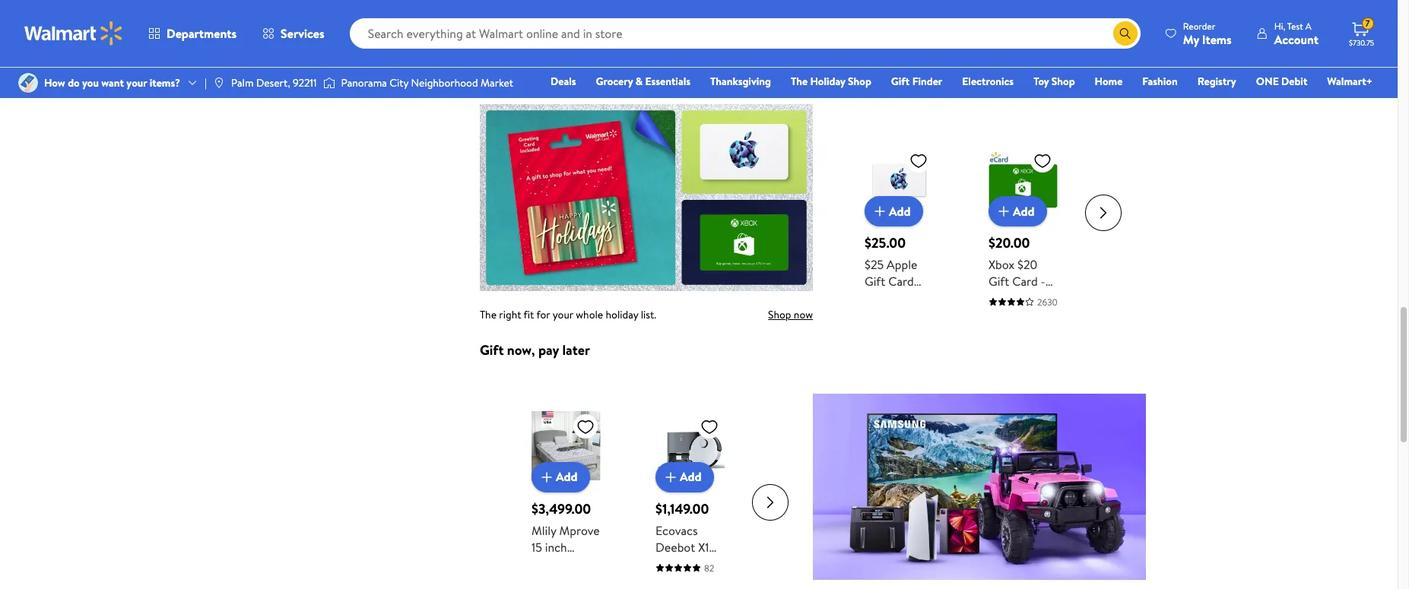 Task type: describe. For each thing, give the bounding box(es) containing it.
$25.00
[[865, 233, 906, 252]]

add up $3,499.00
[[556, 469, 578, 486]]

 image for palm
[[213, 77, 225, 89]]

toy shop
[[1034, 74, 1075, 89]]

mprove
[[559, 522, 600, 539]]

0 horizontal spatial add to cart image
[[538, 468, 556, 486]]

1 horizontal spatial a
[[627, 15, 632, 30]]

pay
[[538, 340, 559, 360]]

card for $25.00
[[889, 273, 914, 290]]

do
[[68, 75, 80, 90]]

product group containing $3,499.00
[[532, 381, 601, 589]]

$730.75
[[1349, 37, 1375, 48]]

2 horizontal spatial shop
[[1052, 74, 1075, 89]]

add to favorites list, ecovacs deebot x1 plus all-in-one robot vacuum cleaner and mop with auto-empty station image
[[700, 417, 719, 436]]

with
[[605, 15, 624, 30]]

1 vertical spatial a
[[510, 67, 517, 86]]

(email
[[865, 290, 897, 306]]

the right fit for your whole holiday list.
[[480, 307, 656, 322]]

-
[[1041, 273, 1046, 290]]

gift left finder
[[891, 74, 910, 89]]

$3,499.00
[[532, 499, 591, 518]]

want
[[101, 75, 124, 90]]

next slide for one and two sku list image for $1,149.00
[[752, 485, 789, 521]]

essentials
[[645, 74, 691, 89]]

easily
[[889, 15, 915, 30]]

toy
[[1034, 74, 1049, 89]]

give a gift card. give a gift card. the easiest way to make their holiday. shop now. image
[[480, 104, 813, 291]]

0 horizontal spatial shop
[[768, 307, 791, 322]]

the holiday shop
[[791, 74, 872, 89]]

registry link
[[1191, 73, 1243, 90]]

add to favorites list, mlily mprove 15 inch hybrid memory foam mattress, king size bed in a box, medium image
[[576, 417, 595, 436]]

gift
[[520, 67, 542, 86]]

palm
[[231, 75, 254, 90]]

product group containing $20.00
[[989, 115, 1058, 309]]

your for the right fit for your whole holiday list.
[[553, 307, 573, 322]]

how
[[44, 75, 65, 90]]

city
[[390, 75, 409, 90]]

&
[[636, 74, 643, 89]]

one
[[1256, 74, 1279, 89]]

shop now
[[768, 307, 813, 322]]

palm desert, 92211
[[231, 75, 317, 90]]

gift finder
[[891, 74, 943, 89]]

holiday
[[606, 307, 638, 322]]

debit
[[1282, 74, 1308, 89]]

Walmart Site-Wide search field
[[350, 18, 1141, 49]]

92211
[[293, 75, 317, 90]]

hi, test a account
[[1275, 19, 1319, 48]]

panorama
[[341, 75, 387, 90]]

memory
[[532, 572, 576, 589]]

region containing gift now, pay later
[[480, 340, 1146, 589]]

file in-store with a trusted pro. link
[[480, 0, 804, 49]]

now
[[794, 307, 813, 322]]

store
[[578, 15, 602, 30]]

2 in- from the left
[[1023, 15, 1035, 30]]

deals
[[551, 74, 576, 89]]

departments
[[167, 25, 237, 42]]

easily manage your accounts in-store. link
[[822, 0, 1146, 49]]

thanksgiving link
[[704, 73, 778, 90]]

later
[[562, 340, 590, 360]]

$20
[[1018, 256, 1038, 273]]

for
[[537, 307, 550, 322]]

add button for $20.00
[[989, 196, 1047, 226]]

gift now, pay later
[[480, 340, 590, 360]]

mlily mprove 15 inch hybrid memory foam mattress, king size bed in a box, medium image
[[532, 411, 601, 480]]

your for how do you want your items?
[[127, 75, 147, 90]]

add button for $25.00
[[865, 196, 923, 226]]

one debit link
[[1249, 73, 1315, 90]]

store.
[[1035, 15, 1061, 30]]

home link
[[1088, 73, 1130, 90]]

you
[[82, 75, 99, 90]]

give
[[480, 67, 507, 86]]

xbox
[[989, 256, 1015, 273]]

a
[[1306, 19, 1312, 32]]

thanksgiving
[[710, 74, 771, 89]]

hi,
[[1275, 19, 1286, 32]]

file
[[547, 15, 563, 30]]

file in-store with a trusted pro.
[[547, 15, 688, 30]]

 image for how
[[18, 73, 38, 93]]

pro.
[[670, 15, 688, 30]]

|
[[205, 75, 207, 90]]

add to cart image for $1,149.00
[[662, 468, 680, 486]]

7
[[1366, 17, 1370, 30]]

fit
[[524, 307, 534, 322]]

1 in- from the left
[[566, 15, 578, 30]]

apple
[[887, 256, 918, 273]]

neighborhood
[[411, 75, 478, 90]]

add button for $1,149.00
[[656, 462, 714, 493]]

in-
[[699, 556, 713, 572]]

1 horizontal spatial shop
[[848, 74, 872, 89]]

walmart image
[[24, 21, 123, 46]]

one debit
[[1256, 74, 1308, 89]]

gift inside $20.00 xbox $20 gift card - [digital]
[[989, 273, 1010, 290]]

services
[[281, 25, 325, 42]]



Task type: vqa. For each thing, say whether or not it's contained in the screenshot.
the right Smart
no



Task type: locate. For each thing, give the bounding box(es) containing it.
the left right
[[480, 307, 497, 322]]

 image
[[323, 75, 335, 91]]

2 region from the top
[[480, 340, 1146, 589]]

gift
[[891, 74, 910, 89], [865, 273, 886, 290], [989, 273, 1010, 290], [480, 340, 504, 360]]

electronics
[[962, 74, 1014, 89]]

hybrid
[[532, 556, 568, 572]]

search icon image
[[1119, 27, 1132, 40]]

2 vertical spatial your
[[553, 307, 573, 322]]

card for $20.00
[[1013, 273, 1038, 290]]

right
[[499, 307, 521, 322]]

departments button
[[135, 15, 250, 52]]

next slide for one and two sku list image
[[1085, 195, 1122, 231], [752, 485, 789, 521]]

$25.00 $25 apple gift card (email delivery)
[[865, 233, 918, 323]]

0 vertical spatial region
[[480, 67, 1146, 323]]

0 vertical spatial a
[[627, 15, 632, 30]]

$3,499.00 mlily mprove 15 inch hybrid memory 
[[532, 499, 600, 589]]

1 card from the left
[[889, 273, 914, 290]]

product group containing $1,149.00
[[656, 381, 725, 589]]

fashion
[[1143, 74, 1178, 89]]

list.
[[641, 307, 656, 322]]

1 vertical spatial next slide for one and two sku list image
[[752, 485, 789, 521]]

2 card from the left
[[1013, 273, 1038, 290]]

0 vertical spatial next slide for one and two sku list image
[[1085, 195, 1122, 231]]

1 horizontal spatial in-
[[1023, 15, 1035, 30]]

add to cart image up $25.00
[[871, 202, 889, 220]]

1 vertical spatial the
[[480, 307, 497, 322]]

plus
[[656, 556, 677, 572]]

grocery & essentials
[[596, 74, 691, 89]]

add up $25.00
[[889, 203, 911, 219]]

inch
[[545, 539, 567, 556]]

items
[[1202, 31, 1232, 48]]

 image right |
[[213, 77, 225, 89]]

card
[[545, 67, 571, 86]]

add button up $25.00
[[865, 196, 923, 226]]

walmart+
[[1328, 74, 1373, 89]]

add to cart image
[[871, 202, 889, 220], [538, 468, 556, 486], [662, 468, 680, 486]]

grocery & essentials link
[[589, 73, 697, 90]]

shop left now in the bottom of the page
[[768, 307, 791, 322]]

add for $20.00
[[1013, 203, 1035, 219]]

0 horizontal spatial next slide for one and two sku list image
[[752, 485, 789, 521]]

Search search field
[[350, 18, 1141, 49]]

deebot
[[656, 539, 695, 556]]

clear search field text image
[[1095, 27, 1107, 39]]

how do you want your items?
[[44, 75, 180, 90]]

1 vertical spatial your
[[127, 75, 147, 90]]

test
[[1288, 19, 1304, 32]]

manage
[[917, 15, 953, 30]]

next slide for one and two sku list image for $20.00
[[1085, 195, 1122, 231]]

tax prep. file in dash store with a trusted pro. image
[[498, 0, 535, 30]]

add up $20.00
[[1013, 203, 1035, 219]]

1 horizontal spatial next slide for one and two sku list image
[[1085, 195, 1122, 231]]

card left the -
[[1013, 273, 1038, 290]]

add button up $1,149.00
[[656, 462, 714, 493]]

add up $1,149.00
[[680, 469, 702, 486]]

grocery
[[596, 74, 633, 89]]

the for the holiday shop
[[791, 74, 808, 89]]

add to favorites list, xbox $20 gift card - [digital] image
[[1034, 151, 1052, 170]]

robot
[[681, 572, 714, 589]]

mlily
[[532, 522, 557, 539]]

ecovacs
[[656, 522, 698, 539]]

1 horizontal spatial the
[[791, 74, 808, 89]]

gift left $20 at the right top of page
[[989, 273, 1010, 290]]

$1,149.00
[[656, 499, 709, 518]]

panorama city neighborhood market
[[341, 75, 514, 90]]

in- right 'file'
[[566, 15, 578, 30]]

one
[[656, 572, 679, 589]]

my
[[1183, 31, 1199, 48]]

7 $730.75
[[1349, 17, 1375, 48]]

$20.00
[[989, 233, 1030, 252]]

2630
[[1038, 296, 1058, 309]]

$20.00 xbox $20 gift card - [digital]
[[989, 233, 1046, 306]]

card
[[889, 273, 914, 290], [1013, 273, 1038, 290]]

15
[[532, 539, 542, 556]]

reorder
[[1183, 19, 1216, 32]]

in- right accounts
[[1023, 15, 1035, 30]]

[digital]
[[989, 290, 1031, 306]]

a right with
[[627, 15, 632, 30]]

gift now, pay later. make their holiday, with no hidden fees! shop now. image
[[813, 394, 1146, 581]]

reorder my items
[[1183, 19, 1232, 48]]

add to cart image for $25.00
[[871, 202, 889, 220]]

trusted
[[634, 15, 668, 30]]

add button up $20.00
[[989, 196, 1047, 226]]

1 horizontal spatial  image
[[213, 77, 225, 89]]

gift left apple
[[865, 273, 886, 290]]

services button
[[250, 15, 337, 52]]

0 vertical spatial the
[[791, 74, 808, 89]]

now,
[[507, 340, 535, 360]]

toy shop link
[[1027, 73, 1082, 90]]

market
[[481, 75, 514, 90]]

0 horizontal spatial  image
[[18, 73, 38, 93]]

shop right toy
[[1052, 74, 1075, 89]]

electronics link
[[956, 73, 1021, 90]]

add button up $3,499.00
[[532, 462, 590, 493]]

deals link
[[544, 73, 583, 90]]

product group
[[865, 115, 934, 323], [989, 115, 1058, 309], [532, 381, 601, 589], [656, 381, 725, 589]]

add to cart image up $1,149.00
[[662, 468, 680, 486]]

easily manage your accounts in-store.
[[889, 15, 1061, 30]]

shop right holiday
[[848, 74, 872, 89]]

bill pay. easily manage your accounts in dash store. image
[[840, 0, 877, 30]]

0 horizontal spatial the
[[480, 307, 497, 322]]

accounts
[[979, 15, 1020, 30]]

your right for
[[553, 307, 573, 322]]

your right the manage
[[956, 15, 976, 30]]

82
[[704, 562, 714, 575]]

gift left now,
[[480, 340, 504, 360]]

0 horizontal spatial in-
[[566, 15, 578, 30]]

give a gift card
[[480, 67, 571, 86]]

0 horizontal spatial card
[[889, 273, 914, 290]]

$25 apple gift card (email delivery) image
[[865, 145, 934, 214]]

home
[[1095, 74, 1123, 89]]

add to cart image
[[995, 202, 1013, 220]]

product group containing $25.00
[[865, 115, 934, 323]]

region
[[480, 67, 1146, 323], [480, 340, 1146, 589]]

2 horizontal spatial add to cart image
[[871, 202, 889, 220]]

all-
[[680, 556, 699, 572]]

gift finder link
[[884, 73, 949, 90]]

1 region from the top
[[480, 67, 1146, 323]]

whole
[[576, 307, 603, 322]]

add
[[889, 203, 911, 219], [1013, 203, 1035, 219], [556, 469, 578, 486], [680, 469, 702, 486]]

1 vertical spatial region
[[480, 340, 1146, 589]]

1 horizontal spatial add to cart image
[[662, 468, 680, 486]]

0 vertical spatial your
[[956, 15, 976, 30]]

 image left how
[[18, 73, 38, 93]]

2 horizontal spatial your
[[956, 15, 976, 30]]

1 horizontal spatial your
[[553, 307, 573, 322]]

the holiday shop link
[[784, 73, 878, 90]]

0 horizontal spatial a
[[510, 67, 517, 86]]

1 horizontal spatial card
[[1013, 273, 1038, 290]]

xbox $20 gift card - [digital] image
[[989, 145, 1058, 214]]

card right $25
[[889, 273, 914, 290]]

desert,
[[256, 75, 290, 90]]

 image
[[18, 73, 38, 93], [213, 77, 225, 89]]

card inside $20.00 xbox $20 gift card - [digital]
[[1013, 273, 1038, 290]]

your
[[956, 15, 976, 30], [127, 75, 147, 90], [553, 307, 573, 322]]

shop
[[848, 74, 872, 89], [1052, 74, 1075, 89], [768, 307, 791, 322]]

add to favorites list, $25 apple gift card (email delivery) image
[[910, 151, 928, 170]]

gift inside $25.00 $25 apple gift card (email delivery)
[[865, 273, 886, 290]]

card inside $25.00 $25 apple gift card (email delivery)
[[889, 273, 914, 290]]

the left holiday
[[791, 74, 808, 89]]

your right want
[[127, 75, 147, 90]]

$25
[[865, 256, 884, 273]]

shop now link
[[719, 307, 813, 322]]

x1
[[698, 539, 709, 556]]

add for $1,149.00
[[680, 469, 702, 486]]

add to cart image up $3,499.00
[[538, 468, 556, 486]]

fashion link
[[1136, 73, 1185, 90]]

walmart+ link
[[1321, 73, 1380, 90]]

a left gift
[[510, 67, 517, 86]]

add for $25.00
[[889, 203, 911, 219]]

delivery)
[[865, 306, 913, 323]]

region containing give a gift card
[[480, 67, 1146, 323]]

the for the right fit for your whole holiday list.
[[480, 307, 497, 322]]

account
[[1275, 31, 1319, 48]]

ecovacs deebot x1 plus all-in-one robot vacuum cleaner and mop with auto-empty station image
[[656, 411, 725, 480]]

0 horizontal spatial your
[[127, 75, 147, 90]]



